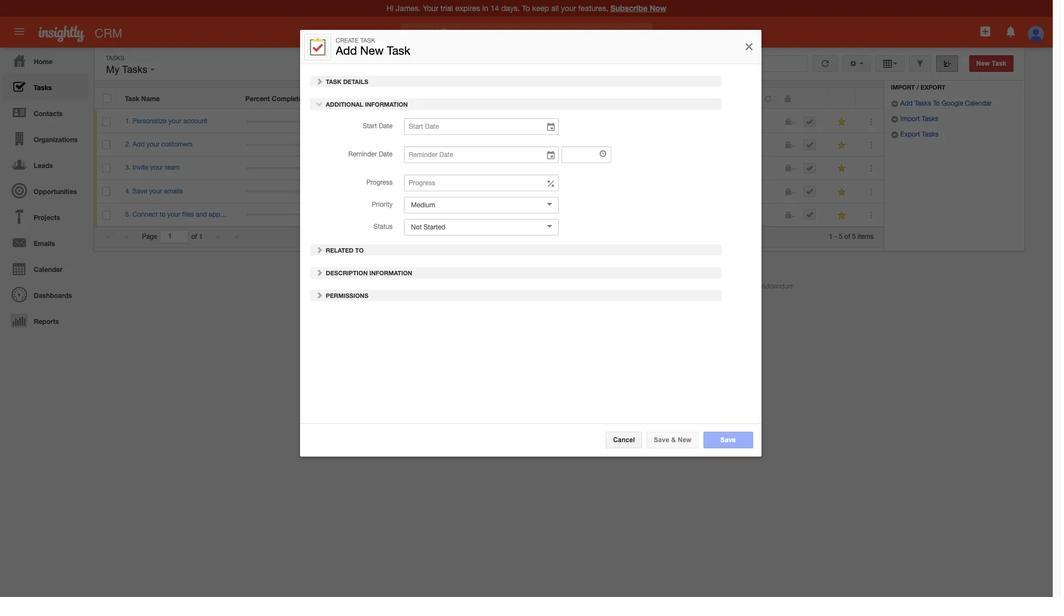 Task type: locate. For each thing, give the bounding box(es) containing it.
james peterson link for 4. save your emails
[[524, 187, 572, 195]]

home
[[34, 58, 53, 66]]

start
[[363, 122, 377, 130]]

0% complete image for 3. invite your team
[[246, 167, 312, 169]]

2 5 from the left
[[853, 233, 856, 241]]

iphone app link
[[543, 283, 587, 290]]

responsible
[[328, 94, 368, 103]]

data processing addendum
[[711, 283, 794, 290]]

app right iphone
[[575, 283, 587, 290]]

to right related
[[355, 246, 364, 253]]

date right "reminder"
[[379, 150, 393, 158]]

calendar right google
[[966, 100, 992, 107]]

calendar up dashboards link
[[34, 265, 62, 274]]

terms
[[598, 283, 616, 290]]

0 vertical spatial import
[[891, 84, 916, 91]]

0 vertical spatial calendar
[[966, 100, 992, 107]]

2 horizontal spatial save
[[721, 436, 736, 444]]

3 chevron right image from the top
[[315, 291, 323, 299]]

add up "import tasks" link
[[901, 100, 913, 107]]

1 row from the top
[[95, 88, 884, 109]]

user
[[369, 94, 384, 103]]

0 vertical spatial export
[[921, 84, 946, 91]]

tasks down the add tasks to google calendar 'link'
[[922, 115, 939, 123]]

3 following image from the top
[[837, 163, 848, 174]]

2 vertical spatial add
[[133, 141, 145, 148]]

task inside 'new task' "link"
[[992, 60, 1007, 67]]

peterson for 1. personalize your account
[[546, 117, 572, 125]]

3.
[[125, 164, 131, 172]]

0 horizontal spatial add
[[133, 141, 145, 148]]

1 horizontal spatial export
[[921, 84, 946, 91]]

Progress text field
[[404, 175, 559, 191]]

following image
[[837, 187, 848, 197]]

james peterson link for 2. add your customers
[[524, 141, 572, 148]]

5 0% complete image from the top
[[246, 214, 312, 216]]

1 horizontal spatial add
[[336, 44, 357, 57]]

date field image for reminder date text field
[[546, 150, 556, 161]]

close image
[[744, 40, 755, 54]]

bin
[[933, 70, 944, 77]]

row up start date text box
[[95, 88, 884, 109]]

1 horizontal spatial to
[[934, 100, 940, 107]]

percent
[[246, 94, 270, 103]]

2 app from the left
[[575, 283, 587, 290]]

1 app from the left
[[472, 283, 484, 290]]

1 5 from the left
[[839, 233, 843, 241]]

date
[[449, 94, 464, 103], [379, 122, 393, 130], [379, 150, 393, 158]]

1 0% complete image from the top
[[246, 120, 312, 123]]

james peterson
[[329, 117, 377, 125], [524, 117, 572, 125], [524, 141, 572, 148], [329, 187, 377, 195], [524, 187, 572, 195], [524, 211, 572, 218]]

task
[[360, 37, 375, 44], [387, 44, 411, 57], [992, 60, 1007, 67], [326, 78, 342, 85], [125, 94, 139, 103], [524, 94, 538, 103]]

and
[[196, 211, 207, 218]]

new inside "link"
[[977, 60, 991, 67]]

1 horizontal spatial app
[[575, 283, 587, 290]]

date left due
[[449, 94, 464, 103]]

5. connect to your files and apps
[[125, 211, 224, 218]]

name
[[141, 94, 160, 103]]

your right to
[[167, 211, 180, 218]]

5 right - on the top right of the page
[[839, 233, 843, 241]]

None checkbox
[[103, 94, 111, 103], [103, 187, 111, 196], [103, 210, 111, 219], [103, 94, 111, 103], [103, 187, 111, 196], [103, 210, 111, 219]]

2 vertical spatial date
[[379, 150, 393, 158]]

row containing 1. personalize your account
[[95, 110, 884, 133]]

now
[[650, 3, 667, 13]]

0 horizontal spatial status
[[374, 223, 393, 230]]

3 row from the top
[[95, 133, 884, 157]]

of down files
[[191, 233, 197, 241]]

new inside button
[[678, 436, 692, 444]]

details
[[343, 78, 368, 85]]

row containing 2. add your customers
[[95, 133, 884, 157]]

add inside create task add new task
[[336, 44, 357, 57]]

to left google
[[934, 100, 940, 107]]

row down progress text field
[[95, 203, 884, 227]]

row group
[[95, 110, 884, 227]]

row down due
[[95, 110, 884, 133]]

information up start date
[[365, 101, 408, 108]]

row containing 5. connect to your files and apps
[[95, 203, 884, 227]]

to
[[160, 211, 166, 218]]

1 vertical spatial add
[[901, 100, 913, 107]]

android app link
[[437, 283, 484, 290]]

1 horizontal spatial calendar
[[966, 100, 992, 107]]

date for start date
[[379, 122, 393, 130]]

create task add new task
[[336, 37, 411, 57]]

0 horizontal spatial export
[[901, 131, 921, 138]]

1 vertical spatial chevron right image
[[315, 246, 323, 253]]

show sidebar image
[[944, 60, 951, 67]]

5 left items
[[853, 233, 856, 241]]

0 vertical spatial status
[[644, 94, 665, 103]]

0 vertical spatial new
[[360, 44, 384, 57]]

0% complete image for 1. personalize your account
[[246, 120, 312, 123]]

addendum
[[762, 283, 794, 290]]

0 vertical spatial chevron right image
[[315, 77, 323, 85]]

export down "import tasks" link
[[901, 131, 921, 138]]

my tasks button
[[103, 61, 157, 78]]

customers
[[161, 141, 193, 148]]

new right show sidebar icon at the top right of page
[[977, 60, 991, 67]]

customer support link
[[325, 283, 380, 290]]

1 following image from the top
[[837, 117, 848, 127]]

1 down and
[[199, 233, 203, 241]]

2 0% complete image from the top
[[246, 144, 312, 146]]

3. invite your team
[[125, 164, 180, 172]]

0 horizontal spatial 5
[[839, 233, 843, 241]]

your up "3. invite your team"
[[147, 141, 160, 148]]

items
[[858, 233, 874, 241]]

subscribe
[[611, 3, 648, 13]]

navigation
[[0, 48, 88, 333]]

row
[[95, 88, 884, 109], [95, 110, 884, 133], [95, 133, 884, 157], [95, 180, 884, 203], [95, 203, 884, 227]]

row up progress text field
[[95, 133, 884, 157]]

your for account
[[169, 117, 182, 125]]

row down reminder date text field
[[95, 180, 884, 203]]

1 vertical spatial date
[[379, 122, 393, 130]]

2. add your customers link
[[125, 141, 198, 148]]

task owner
[[524, 94, 561, 103]]

tasks up my
[[106, 55, 124, 61]]

2 row from the top
[[95, 110, 884, 133]]

import for import / export
[[891, 84, 916, 91]]

notifications image
[[1005, 25, 1018, 38]]

2 date field image from the top
[[546, 150, 556, 161]]

your for customers
[[147, 141, 160, 148]]

2 column header from the left
[[776, 88, 795, 109]]

chevron right image left related
[[315, 246, 323, 253]]

0 horizontal spatial new
[[360, 44, 384, 57]]

of right terms
[[618, 283, 624, 290]]

james peterson for 5. connect to your files and apps
[[524, 211, 572, 218]]

new right the '&'
[[678, 436, 692, 444]]

following image
[[837, 117, 848, 127], [837, 140, 848, 151], [837, 163, 848, 174], [837, 210, 848, 221]]

indicator
[[304, 94, 333, 103]]

3 0% complete image from the top
[[246, 167, 312, 169]]

import tasks
[[899, 115, 939, 123]]

app
[[472, 283, 484, 290], [575, 283, 587, 290]]

import up export tasks link
[[901, 115, 920, 123]]

add inside row group
[[133, 141, 145, 148]]

james for 5. connect to your files and apps
[[524, 211, 544, 218]]

tasks inside navigation
[[34, 83, 52, 92]]

opportunities
[[34, 187, 77, 196]]

blog
[[391, 283, 405, 290]]

date field image down owner
[[546, 122, 556, 133]]

1 vertical spatial information
[[370, 269, 413, 276]]

0% complete image inside 3. invite your team row
[[246, 167, 312, 169]]

owner
[[540, 94, 561, 103]]

task left 'name'
[[125, 94, 139, 103]]

your left account on the left of page
[[169, 117, 182, 125]]

2 chevron right image from the top
[[315, 246, 323, 253]]

2 horizontal spatial new
[[977, 60, 991, 67]]

recycle
[[902, 70, 931, 77]]

4 row from the top
[[95, 180, 884, 203]]

1.
[[125, 117, 131, 125]]

press ctrl + space to group column header
[[795, 88, 828, 109], [828, 88, 856, 109], [856, 88, 884, 109]]

projects
[[34, 213, 60, 222]]

james peterson link
[[329, 117, 377, 125], [524, 117, 572, 125], [524, 141, 572, 148], [329, 187, 377, 195], [524, 187, 572, 195], [524, 211, 572, 218]]

new right 'create'
[[360, 44, 384, 57]]

app right android
[[472, 283, 484, 290]]

1 chevron right image from the top
[[315, 77, 323, 85]]

new
[[360, 44, 384, 57], [977, 60, 991, 67], [678, 436, 692, 444]]

task down notifications icon
[[992, 60, 1007, 67]]

reminder date
[[349, 150, 393, 158]]

date field image up percent field 'image'
[[546, 150, 556, 161]]

of 1
[[191, 233, 203, 241]]

add up task details
[[336, 44, 357, 57]]

calendar
[[966, 100, 992, 107], [34, 265, 62, 274]]

1 vertical spatial new
[[977, 60, 991, 67]]

add right 2.
[[133, 141, 145, 148]]

date field image
[[546, 122, 556, 133], [546, 150, 556, 161]]

save left the '&'
[[654, 436, 670, 444]]

3. invite your team link
[[125, 164, 186, 172]]

display: grid image
[[883, 60, 894, 67]]

0 horizontal spatial of
[[191, 233, 197, 241]]

1 horizontal spatial of
[[618, 283, 624, 290]]

chevron right image
[[315, 77, 323, 85], [315, 246, 323, 253], [315, 291, 323, 299]]

1 horizontal spatial status
[[644, 94, 665, 103]]

2 horizontal spatial of
[[845, 233, 851, 241]]

following image inside 3. invite your team row
[[837, 163, 848, 174]]

0 horizontal spatial app
[[472, 283, 484, 290]]

row group containing 1. personalize your account
[[95, 110, 884, 227]]

None text field
[[562, 146, 612, 163]]

export down bin at the top right of the page
[[921, 84, 946, 91]]

peterson
[[350, 117, 377, 125], [546, 117, 572, 125], [546, 141, 572, 148], [350, 187, 377, 195], [546, 187, 572, 195], [546, 211, 572, 218]]

column header
[[756, 88, 776, 109], [776, 88, 795, 109]]

4 0% complete image from the top
[[246, 190, 312, 193]]

of right - on the top right of the page
[[845, 233, 851, 241]]

4. save your emails link
[[125, 187, 189, 195]]

5
[[839, 233, 843, 241], [853, 233, 856, 241]]

google
[[942, 100, 964, 107]]

your inside row
[[150, 164, 163, 172]]

1 press ctrl + space to group column header from the left
[[795, 88, 828, 109]]

5 row from the top
[[95, 203, 884, 227]]

4 following image from the top
[[837, 210, 848, 221]]

0 horizontal spatial save
[[133, 187, 147, 195]]

following image for 5. connect to your files and apps
[[837, 210, 848, 221]]

1 vertical spatial status
[[374, 223, 393, 230]]

tasks up contacts link
[[34, 83, 52, 92]]

0% complete image
[[246, 120, 312, 123], [246, 144, 312, 146], [246, 167, 312, 169], [246, 190, 312, 193], [246, 214, 312, 216]]

1 vertical spatial calendar
[[34, 265, 62, 274]]

tasks
[[106, 55, 124, 61], [122, 64, 147, 75], [34, 83, 52, 92], [915, 100, 932, 107], [922, 115, 939, 123], [922, 131, 939, 138]]

1 vertical spatial import
[[901, 115, 920, 123]]

customer
[[325, 283, 354, 290]]

None checkbox
[[103, 117, 111, 126], [103, 140, 111, 149], [103, 164, 111, 173], [103, 117, 111, 126], [103, 140, 111, 149], [103, 164, 111, 173]]

information up blog
[[370, 269, 413, 276]]

chevron right image for related to
[[315, 246, 323, 253]]

android app
[[447, 283, 484, 290]]

0 vertical spatial information
[[365, 101, 408, 108]]

2 following image from the top
[[837, 140, 848, 151]]

row containing 4. save your emails
[[95, 180, 884, 203]]

1 vertical spatial to
[[355, 246, 364, 253]]

api
[[416, 283, 426, 290]]

api link
[[416, 283, 426, 290]]

1 horizontal spatial save
[[654, 436, 670, 444]]

save right the '&'
[[721, 436, 736, 444]]

save right "4."
[[133, 187, 147, 195]]

1 horizontal spatial new
[[678, 436, 692, 444]]

related
[[326, 246, 354, 253]]

0 vertical spatial add
[[336, 44, 357, 57]]

5.
[[125, 211, 131, 218]]

following image for 3. invite your team
[[837, 163, 848, 174]]

cell
[[441, 110, 516, 133], [636, 110, 757, 133], [757, 110, 776, 133], [776, 110, 796, 133], [796, 110, 829, 133], [320, 133, 441, 157], [441, 133, 516, 157], [636, 133, 757, 157], [757, 133, 776, 157], [776, 133, 796, 157], [796, 133, 829, 157], [320, 157, 441, 180], [441, 157, 516, 180], [516, 157, 636, 180], [636, 157, 757, 180], [757, 157, 776, 180], [776, 157, 796, 180], [796, 157, 829, 180], [441, 180, 516, 203], [636, 180, 757, 203], [757, 180, 776, 203], [776, 180, 796, 203], [796, 180, 829, 203], [320, 203, 441, 227], [441, 203, 516, 227], [636, 203, 757, 227], [757, 203, 776, 227], [776, 203, 796, 227], [796, 203, 829, 227]]

0 vertical spatial date field image
[[546, 122, 556, 133]]

save
[[133, 187, 147, 195], [654, 436, 670, 444], [721, 436, 736, 444]]

1 horizontal spatial 5
[[853, 233, 856, 241]]

account
[[183, 117, 207, 125]]

1 date field image from the top
[[546, 122, 556, 133]]

1 vertical spatial date field image
[[546, 150, 556, 161]]

chevron right image up indicator
[[315, 77, 323, 85]]

0 horizontal spatial to
[[355, 246, 364, 253]]

import left /
[[891, 84, 916, 91]]

date field image for start date text box
[[546, 122, 556, 133]]

1 - 5 of 5 items
[[830, 233, 874, 241]]

row containing task name
[[95, 88, 884, 109]]

progress
[[367, 178, 393, 186]]

chevron down image
[[315, 100, 323, 108]]

0 horizontal spatial 1
[[199, 233, 203, 241]]

2 vertical spatial new
[[678, 436, 692, 444]]

Start Date text field
[[404, 118, 559, 135]]

leads link
[[3, 152, 88, 178]]

task down all link
[[387, 44, 411, 57]]

3. invite your team row
[[95, 157, 884, 180]]

your
[[169, 117, 182, 125], [147, 141, 160, 148], [150, 164, 163, 172], [149, 187, 162, 195], [167, 211, 180, 218]]

james peterson link for 5. connect to your files and apps
[[524, 211, 572, 218]]

chevron right image down chevron right image
[[315, 291, 323, 299]]

your left team
[[150, 164, 163, 172]]

2 vertical spatial chevron right image
[[315, 291, 323, 299]]

0 horizontal spatial calendar
[[34, 265, 62, 274]]

your left emails
[[149, 187, 162, 195]]

1 left - on the top right of the page
[[830, 233, 833, 241]]

date right start
[[379, 122, 393, 130]]



Task type: vqa. For each thing, say whether or not it's contained in the screenshot.
cell
yes



Task type: describe. For each thing, give the bounding box(es) containing it.
add tasks to google calendar link
[[891, 100, 992, 107]]

refresh list image
[[821, 60, 831, 67]]

task right 'create'
[[360, 37, 375, 44]]

2. add your customers
[[125, 141, 193, 148]]

reports
[[34, 317, 59, 326]]

subscribe now link
[[611, 3, 667, 13]]

personalize
[[133, 117, 167, 125]]

peterson for 4. save your emails
[[546, 187, 572, 195]]

terms of service link
[[598, 283, 648, 290]]

emails
[[164, 187, 183, 195]]

following image for 1. personalize your account
[[837, 117, 848, 127]]

1 horizontal spatial 1
[[830, 233, 833, 241]]

your for team
[[150, 164, 163, 172]]

add tasks to google calendar
[[899, 100, 992, 107]]

&
[[672, 436, 676, 444]]

information for additional information
[[365, 101, 408, 108]]

task left details
[[326, 78, 342, 85]]

contacts link
[[3, 100, 88, 126]]

new task
[[977, 60, 1007, 67]]

terms of service
[[598, 283, 648, 290]]

data
[[711, 283, 725, 290]]

import / export
[[891, 84, 946, 91]]

0% complete image for 5. connect to your files and apps
[[246, 214, 312, 216]]

to inside add new task dialog
[[355, 246, 364, 253]]

add new task dialog
[[300, 30, 762, 457]]

organizations
[[34, 135, 78, 144]]

complete
[[272, 94, 303, 103]]

0% complete image for 4. save your emails
[[246, 190, 312, 193]]

peterson for 2. add your customers
[[546, 141, 572, 148]]

data processing addendum link
[[711, 283, 794, 290]]

save & new
[[654, 436, 692, 444]]

4.
[[125, 187, 131, 195]]

create
[[336, 37, 359, 44]]

chevron right image
[[315, 269, 323, 276]]

new task link
[[970, 55, 1014, 72]]

3 press ctrl + space to group column header from the left
[[856, 88, 884, 109]]

opportunities link
[[3, 178, 88, 203]]

new inside create task add new task
[[360, 44, 384, 57]]

/
[[917, 84, 919, 91]]

-
[[835, 233, 838, 241]]

percent complete indicator responsible user
[[246, 94, 384, 103]]

james peterson link for 1. personalize your account
[[524, 117, 572, 125]]

due
[[466, 94, 478, 103]]

reports link
[[3, 307, 88, 333]]

0 vertical spatial date
[[449, 94, 464, 103]]

2 horizontal spatial add
[[901, 100, 913, 107]]

status inside add new task dialog
[[374, 223, 393, 230]]

apps
[[209, 211, 224, 218]]

privacy policy
[[659, 283, 700, 290]]

task name
[[125, 94, 160, 103]]

following image for 2. add your customers
[[837, 140, 848, 151]]

additional
[[326, 101, 364, 108]]

task left owner
[[524, 94, 538, 103]]

policy
[[682, 283, 700, 290]]

import tasks link
[[891, 115, 939, 123]]

start date
[[363, 122, 393, 130]]

projects link
[[3, 203, 88, 229]]

export tasks link
[[891, 131, 939, 138]]

home link
[[3, 48, 88, 74]]

iphone
[[553, 283, 573, 290]]

time field image
[[600, 150, 607, 157]]

connect
[[133, 211, 158, 218]]

all
[[412, 29, 421, 38]]

priority
[[372, 201, 393, 208]]

additional information
[[324, 101, 408, 108]]

tasks down import tasks
[[922, 131, 939, 138]]

your for emails
[[149, 187, 162, 195]]

app for android app
[[472, 283, 484, 290]]

description information
[[324, 269, 413, 276]]

dashboards
[[34, 291, 72, 300]]

Search this list... text field
[[683, 55, 808, 72]]

emails link
[[3, 229, 88, 255]]

reminder
[[349, 150, 377, 158]]

team
[[165, 164, 180, 172]]

percent field image
[[546, 178, 556, 189]]

1 vertical spatial export
[[901, 131, 921, 138]]

chevron right image for permissions
[[315, 291, 323, 299]]

1. personalize your account
[[125, 117, 207, 125]]

description
[[326, 269, 368, 276]]

james peterson for 2. add your customers
[[524, 141, 572, 148]]

customer support
[[325, 283, 380, 290]]

invite
[[133, 164, 148, 172]]

leads
[[34, 161, 53, 170]]

1 column header from the left
[[756, 88, 776, 109]]

peterson for 5. connect to your files and apps
[[546, 211, 572, 218]]

privacy
[[659, 283, 680, 290]]

james for 2. add your customers
[[524, 141, 544, 148]]

emails
[[34, 239, 55, 248]]

information for description information
[[370, 269, 413, 276]]

task details
[[324, 78, 368, 85]]

chevron right image for task details
[[315, 77, 323, 85]]

import for import tasks
[[901, 115, 920, 123]]

cancel
[[613, 436, 635, 444]]

recycle bin
[[902, 70, 944, 77]]

save for save & new
[[654, 436, 670, 444]]

processing
[[727, 283, 760, 290]]

2 press ctrl + space to group column header from the left
[[828, 88, 856, 109]]

service
[[626, 283, 648, 290]]

tasks up import tasks
[[915, 100, 932, 107]]

save for save button
[[721, 436, 736, 444]]

0% complete image for 2. add your customers
[[246, 144, 312, 146]]

cancel button
[[606, 432, 642, 448]]

james peterson for 1. personalize your account
[[524, 117, 572, 125]]

tasks link
[[3, 74, 88, 100]]

app for iphone app
[[575, 283, 587, 290]]

support
[[356, 283, 380, 290]]

james for 1. personalize your account
[[524, 117, 544, 125]]

crm
[[95, 27, 122, 40]]

permissions
[[324, 292, 369, 299]]

navigation containing home
[[0, 48, 88, 333]]

contacts
[[34, 109, 63, 118]]

iphone app
[[553, 283, 587, 290]]

james peterson for 4. save your emails
[[524, 187, 572, 195]]

save & new button
[[647, 432, 699, 448]]

5. connect to your files and apps link
[[125, 211, 229, 218]]

calendar link
[[3, 255, 88, 281]]

james for 4. save your emails
[[524, 187, 544, 195]]

date for reminder date
[[379, 150, 393, 158]]

4. save your emails
[[125, 187, 183, 195]]

blog link
[[391, 283, 405, 290]]

tasks right my
[[122, 64, 147, 75]]

save inside 'row'
[[133, 187, 147, 195]]

privacy policy link
[[659, 283, 700, 290]]

Reminder Date text field
[[404, 146, 559, 163]]

tasks my tasks
[[106, 55, 150, 75]]

Search all data.... text field
[[435, 23, 652, 43]]

save button
[[704, 432, 753, 448]]

dashboards link
[[3, 281, 88, 307]]

0 vertical spatial to
[[934, 100, 940, 107]]



